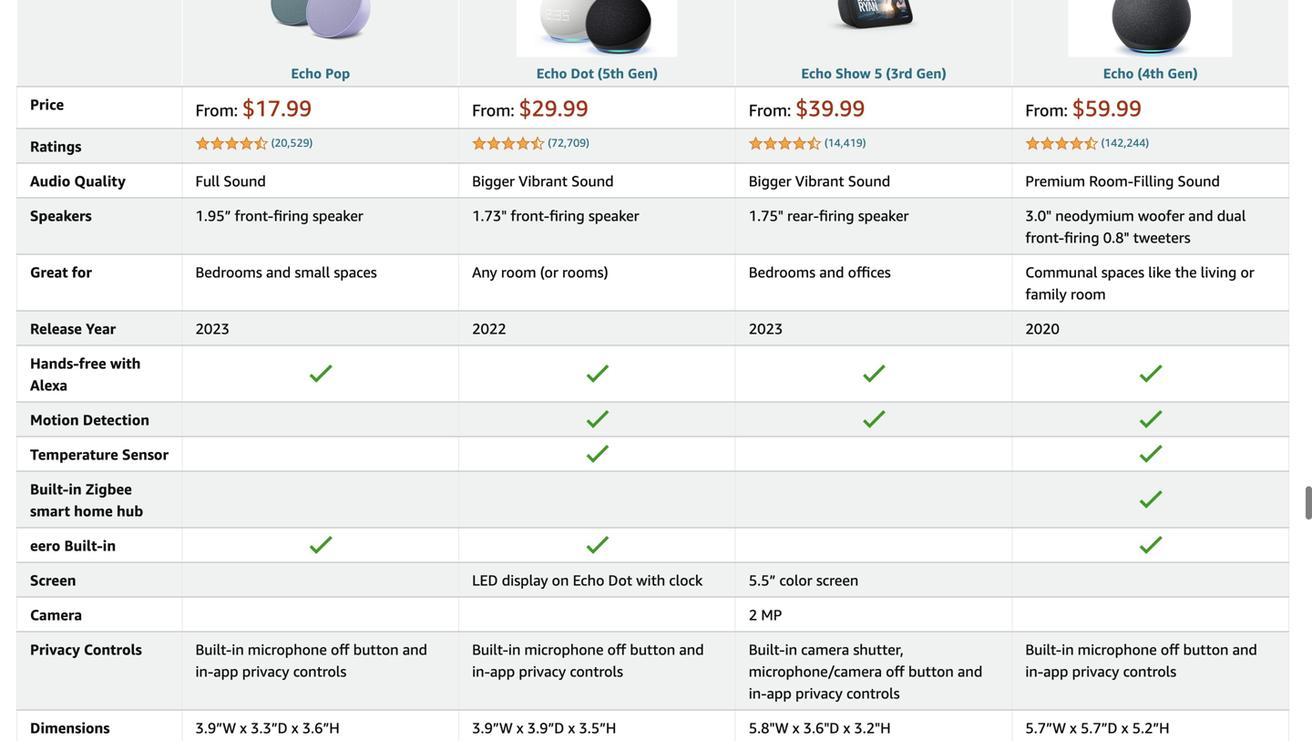 Task type: vqa. For each thing, say whether or not it's contained in the screenshot.


Task type: describe. For each thing, give the bounding box(es) containing it.
(72,709)
[[548, 137, 590, 149]]

off up 3.6"h
[[331, 641, 350, 658]]

echo dot (5th gen)
[[537, 65, 658, 82]]

ratings
[[30, 138, 81, 155]]

3.6"h
[[302, 720, 340, 737]]

echo (4th gen) image
[[1069, 0, 1233, 57]]

$29.99
[[519, 95, 589, 121]]

echo for echo (4th gen)
[[1104, 65, 1135, 82]]

in- up the '3.9"w x 3.9"d x 3.5"h'
[[472, 663, 490, 680]]

quality
[[74, 173, 126, 190]]

0.8"
[[1104, 229, 1130, 246]]

spaces inside communal spaces like the living or family room
[[1102, 264, 1145, 281]]

4 x from the left
[[568, 720, 575, 737]]

2022
[[472, 320, 507, 338]]

3 gen) from the left
[[1168, 65, 1199, 82]]

3.9"w for 3.9"w x 3.3"d x 3.6"h
[[196, 720, 236, 737]]

(20,529)
[[271, 137, 313, 149]]

speakers
[[30, 207, 92, 224]]

bedrooms for bedrooms and offices
[[749, 264, 816, 281]]

3.3"d
[[251, 720, 288, 737]]

and inside 3.0" neodymium woofer and dual front-firing 0.8" tweeters
[[1189, 207, 1214, 224]]

bedrooms and small spaces
[[196, 264, 377, 281]]

off inside built-in camera shutter, microphone/camera off button and in-app privacy controls
[[886, 663, 905, 680]]

from: $17.99
[[196, 95, 312, 121]]

0 vertical spatial dot
[[571, 65, 594, 82]]

2 x from the left
[[292, 720, 299, 737]]

room-
[[1090, 173, 1134, 190]]

0 horizontal spatial room
[[501, 264, 537, 281]]

5.5" color screen
[[749, 572, 859, 589]]

dimensions
[[30, 720, 110, 737]]

communal
[[1026, 264, 1098, 281]]

dual
[[1218, 207, 1247, 224]]

firing for 1.73"
[[550, 207, 585, 224]]

motion detection
[[30, 411, 150, 429]]

audio
[[30, 173, 70, 190]]

shutter,
[[854, 641, 904, 658]]

app up 5.7"w
[[1044, 663, 1069, 680]]

2020
[[1026, 320, 1060, 338]]

speaker for 1.73" front-firing speaker
[[589, 207, 640, 224]]

5.5"
[[749, 572, 776, 589]]

the
[[1176, 264, 1198, 281]]

echo (4th gen)
[[1104, 65, 1199, 82]]

echo for echo pop
[[291, 65, 322, 82]]

$59.99
[[1073, 95, 1142, 121]]

off down led display on echo dot with clock
[[608, 641, 626, 658]]

2 bigger from the left
[[749, 173, 792, 190]]

rooms)
[[563, 264, 609, 281]]

1.75" rear-firing speaker
[[749, 207, 909, 224]]

off up 5.2"h
[[1161, 641, 1180, 658]]

free
[[79, 355, 106, 372]]

camera
[[30, 606, 82, 624]]

(5th
[[598, 65, 624, 82]]

with inside the 'hands-free with alexa'
[[110, 355, 141, 372]]

2 bigger vibrant sound from the left
[[749, 173, 891, 190]]

from: for $29.99
[[472, 101, 515, 120]]

speaker for 1.95" front-firing speaker
[[313, 207, 364, 224]]

4 sound from the left
[[1178, 173, 1221, 190]]

3.2"h
[[855, 720, 891, 737]]

in- inside built-in camera shutter, microphone/camera off button and in-app privacy controls
[[749, 685, 767, 702]]

app up the '3.9"w x 3.9"d x 3.5"h'
[[490, 663, 515, 680]]

(14,419)
[[825, 137, 867, 149]]

echo pop
[[291, 65, 350, 82]]

detection
[[83, 411, 150, 429]]

any room (or rooms)
[[472, 264, 609, 281]]

in up 5.7"w
[[1062, 641, 1075, 658]]

in inside built-in camera shutter, microphone/camera off button and in-app privacy controls
[[785, 641, 798, 658]]

price
[[30, 96, 64, 113]]

2 vibrant from the left
[[796, 173, 845, 190]]

front- inside 3.0" neodymium woofer and dual front-firing 0.8" tweeters
[[1026, 229, 1065, 246]]

from: $29.99
[[472, 95, 589, 121]]

eero built-in
[[30, 537, 116, 555]]

7 x from the left
[[1070, 720, 1077, 737]]

neodymium
[[1056, 207, 1135, 224]]

year
[[86, 320, 116, 338]]

2 2023 from the left
[[749, 320, 783, 338]]

built- inside built-in zigbee smart home hub
[[30, 481, 69, 498]]

mp
[[762, 606, 783, 624]]

communal spaces like the living or family room
[[1026, 264, 1255, 303]]

(or
[[540, 264, 559, 281]]

1.73"
[[472, 207, 507, 224]]

any
[[472, 264, 497, 281]]

zigbee
[[86, 481, 132, 498]]

firing for 1.75"
[[820, 207, 855, 224]]

privacy
[[30, 641, 80, 658]]

release year
[[30, 320, 116, 338]]

1.95" front-firing speaker
[[196, 207, 364, 224]]

controls
[[84, 641, 142, 658]]

5.7"w x 5.7"d x 5.2"h
[[1026, 720, 1170, 737]]

echo for echo show 5 (3rd gen)
[[802, 65, 832, 82]]

1.75"
[[749, 207, 784, 224]]

in inside built-in zigbee smart home hub
[[69, 481, 82, 498]]

hands-
[[30, 355, 79, 372]]

from: $39.99
[[749, 95, 866, 121]]

bedrooms and offices
[[749, 264, 891, 281]]

echo show 5 (3rd gen) image
[[820, 0, 929, 57]]

(72,709) link
[[548, 137, 590, 149]]

in- up 3.9"w x 3.3"d x 3.6"h
[[196, 663, 214, 680]]

front- for 1.73"
[[511, 207, 550, 224]]

$39.99
[[796, 95, 866, 121]]

in down home
[[103, 537, 116, 555]]

filling
[[1134, 173, 1175, 190]]

full
[[196, 173, 220, 190]]

button inside built-in camera shutter, microphone/camera off button and in-app privacy controls
[[909, 663, 954, 680]]

1 spaces from the left
[[334, 264, 377, 281]]

show
[[836, 65, 871, 82]]

camera
[[802, 641, 850, 658]]

1 x from the left
[[240, 720, 247, 737]]

$17.99
[[242, 95, 312, 121]]

2 built-in microphone off button and in-app privacy controls from the left
[[472, 641, 704, 680]]

5
[[875, 65, 883, 82]]

color
[[780, 572, 813, 589]]

3.0"
[[1026, 207, 1052, 224]]

sensor
[[122, 446, 169, 463]]

5.7"d
[[1081, 720, 1118, 737]]

echo right on
[[573, 572, 605, 589]]

full sound
[[196, 173, 266, 190]]

display
[[502, 572, 548, 589]]



Task type: locate. For each thing, give the bounding box(es) containing it.
1 bedrooms from the left
[[196, 264, 262, 281]]

1 horizontal spatial bigger
[[749, 173, 792, 190]]

x left 3.9"d
[[517, 720, 524, 737]]

bigger up 1.75"
[[749, 173, 792, 190]]

x left 3.3"d
[[240, 720, 247, 737]]

x
[[240, 720, 247, 737], [292, 720, 299, 737], [517, 720, 524, 737], [568, 720, 575, 737], [793, 720, 800, 737], [844, 720, 851, 737], [1070, 720, 1077, 737], [1122, 720, 1129, 737]]

1 vibrant from the left
[[519, 173, 568, 190]]

small
[[295, 264, 330, 281]]

bigger
[[472, 173, 515, 190], [749, 173, 792, 190]]

motion
[[30, 411, 79, 429]]

built-in zigbee smart home hub
[[30, 481, 143, 520]]

0 horizontal spatial front-
[[235, 207, 274, 224]]

check mark image
[[310, 365, 333, 383], [586, 365, 610, 383], [1140, 365, 1164, 383], [586, 410, 610, 429], [1140, 410, 1164, 429], [586, 445, 610, 463], [1140, 445, 1164, 463], [586, 536, 610, 555]]

2 mp
[[749, 606, 783, 624]]

app inside built-in camera shutter, microphone/camera off button and in-app privacy controls
[[767, 685, 792, 702]]

1 speaker from the left
[[313, 207, 364, 224]]

from: for $39.99
[[749, 101, 792, 120]]

1 horizontal spatial 2023
[[749, 320, 783, 338]]

firing up the bedrooms and offices in the right top of the page
[[820, 207, 855, 224]]

echo show 5 (3rd gen)
[[802, 65, 947, 82]]

microphone down on
[[525, 641, 604, 658]]

temperature
[[30, 446, 118, 463]]

echo for echo dot (5th gen)
[[537, 65, 567, 82]]

2
[[749, 606, 758, 624]]

1 vertical spatial with
[[637, 572, 666, 589]]

x left 3.6"d
[[793, 720, 800, 737]]

0 horizontal spatial 3.9"w
[[196, 720, 236, 737]]

clock
[[669, 572, 703, 589]]

0 horizontal spatial spaces
[[334, 264, 377, 281]]

2 speaker from the left
[[589, 207, 640, 224]]

x left 5.7"d
[[1070, 720, 1077, 737]]

from: for $59.99
[[1026, 101, 1069, 120]]

echo pop link
[[291, 65, 350, 82]]

privacy up 5.7"w x 5.7"d x 5.2"h
[[1073, 663, 1120, 680]]

echo dot (5th gen) image
[[517, 0, 678, 57]]

1 horizontal spatial speaker
[[589, 207, 640, 224]]

0 horizontal spatial dot
[[571, 65, 594, 82]]

from: left $59.99
[[1026, 101, 1069, 120]]

0 horizontal spatial bigger
[[472, 173, 515, 190]]

1 sound from the left
[[224, 173, 266, 190]]

sound right full
[[224, 173, 266, 190]]

3 x from the left
[[517, 720, 524, 737]]

built-
[[30, 481, 69, 498], [64, 537, 103, 555], [196, 641, 232, 658], [472, 641, 509, 658], [749, 641, 785, 658], [1026, 641, 1062, 658]]

0 horizontal spatial built-in microphone off button and in-app privacy controls
[[196, 641, 428, 680]]

controls up 3.5"h
[[570, 663, 624, 680]]

for
[[72, 264, 92, 281]]

5 x from the left
[[793, 720, 800, 737]]

x right 3.3"d
[[292, 720, 299, 737]]

1 bigger vibrant sound from the left
[[472, 173, 614, 190]]

5.8"w
[[749, 720, 789, 737]]

0 horizontal spatial vibrant
[[519, 173, 568, 190]]

0 vertical spatial with
[[110, 355, 141, 372]]

privacy up the '3.9"w x 3.9"d x 3.5"h'
[[519, 663, 566, 680]]

0 vertical spatial room
[[501, 264, 537, 281]]

front- right 1.73"
[[511, 207, 550, 224]]

3 from: from the left
[[749, 101, 792, 120]]

echo dot (5th gen) link
[[537, 65, 658, 82]]

eero
[[30, 537, 60, 555]]

1.73" front-firing speaker
[[472, 207, 640, 224]]

3.9"w left 3.9"d
[[472, 720, 513, 737]]

bigger vibrant sound
[[472, 173, 614, 190], [749, 173, 891, 190]]

2 bedrooms from the left
[[749, 264, 816, 281]]

woofer
[[1139, 207, 1185, 224]]

gen)
[[628, 65, 658, 82], [917, 65, 947, 82], [1168, 65, 1199, 82]]

dot right on
[[609, 572, 633, 589]]

6 x from the left
[[844, 720, 851, 737]]

from: inside 'from: $29.99'
[[472, 101, 515, 120]]

0 horizontal spatial bigger vibrant sound
[[472, 173, 614, 190]]

with left clock
[[637, 572, 666, 589]]

from: inside from: $59.99
[[1026, 101, 1069, 120]]

echo (4th gen) link
[[1104, 65, 1199, 82]]

firing inside 3.0" neodymium woofer and dual front-firing 0.8" tweeters
[[1065, 229, 1100, 246]]

vibrant up 1.73" front-firing speaker
[[519, 173, 568, 190]]

from: for $17.99
[[196, 101, 238, 120]]

2 microphone from the left
[[525, 641, 604, 658]]

(4th
[[1138, 65, 1165, 82]]

off down shutter,
[[886, 663, 905, 680]]

(20,529) link
[[271, 137, 313, 149]]

front- for 1.95"
[[235, 207, 274, 224]]

microphone up 5.7"d
[[1078, 641, 1158, 658]]

offices
[[848, 264, 891, 281]]

and inside built-in camera shutter, microphone/camera off button and in-app privacy controls
[[958, 663, 983, 680]]

spaces down 0.8"
[[1102, 264, 1145, 281]]

with right free
[[110, 355, 141, 372]]

bedrooms down 1.75"
[[749, 264, 816, 281]]

vibrant up 1.75" rear-firing speaker
[[796, 173, 845, 190]]

echo pop image
[[266, 0, 375, 57]]

bedrooms down the "1.95""
[[196, 264, 262, 281]]

bigger vibrant sound up 1.73" front-firing speaker
[[472, 173, 614, 190]]

1 from: from the left
[[196, 101, 238, 120]]

app up 3.9"w x 3.3"d x 3.6"h
[[214, 663, 238, 680]]

(3rd
[[886, 65, 913, 82]]

echo
[[291, 65, 322, 82], [537, 65, 567, 82], [802, 65, 832, 82], [1104, 65, 1135, 82], [573, 572, 605, 589]]

from: left $17.99
[[196, 101, 238, 120]]

2 horizontal spatial speaker
[[859, 207, 909, 224]]

0 horizontal spatial bedrooms
[[196, 264, 262, 281]]

3 built-in microphone off button and in-app privacy controls from the left
[[1026, 641, 1258, 680]]

x right 5.7"d
[[1122, 720, 1129, 737]]

3 sound from the left
[[849, 173, 891, 190]]

built-in microphone off button and in-app privacy controls up 3.5"h
[[472, 641, 704, 680]]

1 built-in microphone off button and in-app privacy controls from the left
[[196, 641, 428, 680]]

vibrant
[[519, 173, 568, 190], [796, 173, 845, 190]]

from: left $29.99
[[472, 101, 515, 120]]

3.9"w x 3.3"d x 3.6"h
[[196, 720, 340, 737]]

1 vertical spatial room
[[1071, 286, 1106, 303]]

firing
[[274, 207, 309, 224], [550, 207, 585, 224], [820, 207, 855, 224], [1065, 229, 1100, 246]]

in- up the 5.8"w
[[749, 685, 767, 702]]

firing for 1.95"
[[274, 207, 309, 224]]

controls inside built-in camera shutter, microphone/camera off button and in-app privacy controls
[[847, 685, 900, 702]]

spaces
[[334, 264, 377, 281], [1102, 264, 1145, 281]]

1 horizontal spatial room
[[1071, 286, 1106, 303]]

privacy
[[242, 663, 290, 680], [519, 663, 566, 680], [1073, 663, 1120, 680], [796, 685, 843, 702]]

1 vertical spatial dot
[[609, 572, 633, 589]]

led display on echo dot with clock
[[472, 572, 703, 589]]

in- up 5.7"w
[[1026, 663, 1044, 680]]

sound down "(14,419)"
[[849, 173, 891, 190]]

2 from: from the left
[[472, 101, 515, 120]]

2 3.9"w from the left
[[472, 720, 513, 737]]

button
[[353, 641, 399, 658], [630, 641, 676, 658], [1184, 641, 1229, 658], [909, 663, 954, 680]]

from: inside 'from: $17.99'
[[196, 101, 238, 120]]

from: left $39.99
[[749, 101, 792, 120]]

screen
[[817, 572, 859, 589]]

3.6"d
[[804, 720, 840, 737]]

app up the 5.8"w
[[767, 685, 792, 702]]

controls up 3.2"h
[[847, 685, 900, 702]]

2 sound from the left
[[572, 173, 614, 190]]

3.9"w left 3.3"d
[[196, 720, 236, 737]]

bigger up 1.73"
[[472, 173, 515, 190]]

front-
[[235, 207, 274, 224], [511, 207, 550, 224], [1026, 229, 1065, 246]]

sound down (72,709)
[[572, 173, 614, 190]]

gen) right (4th
[[1168, 65, 1199, 82]]

screen
[[30, 572, 76, 589]]

2 horizontal spatial microphone
[[1078, 641, 1158, 658]]

speaker up offices
[[859, 207, 909, 224]]

1 horizontal spatial bedrooms
[[749, 264, 816, 281]]

built-in microphone off button and in-app privacy controls up 3.6"h
[[196, 641, 428, 680]]

built-in microphone off button and in-app privacy controls
[[196, 641, 428, 680], [472, 641, 704, 680], [1026, 641, 1258, 680]]

from: inside from: $39.99
[[749, 101, 792, 120]]

3.9"w for 3.9"w x 3.9"d x 3.5"h
[[472, 720, 513, 737]]

1 horizontal spatial dot
[[609, 572, 633, 589]]

1 horizontal spatial 3.9"w
[[472, 720, 513, 737]]

5.7"w
[[1026, 720, 1067, 737]]

privacy inside built-in camera shutter, microphone/camera off button and in-app privacy controls
[[796, 685, 843, 702]]

firing up bedrooms and small spaces
[[274, 207, 309, 224]]

spaces right small
[[334, 264, 377, 281]]

built-in camera shutter, microphone/camera off button and in-app privacy controls
[[749, 641, 983, 702]]

great for
[[30, 264, 92, 281]]

1 gen) from the left
[[628, 65, 658, 82]]

family
[[1026, 286, 1067, 303]]

controls up 5.2"h
[[1124, 663, 1177, 680]]

firing up (or in the top of the page
[[550, 207, 585, 224]]

2 horizontal spatial gen)
[[1168, 65, 1199, 82]]

bigger vibrant sound up 1.75" rear-firing speaker
[[749, 173, 891, 190]]

room inside communal spaces like the living or family room
[[1071, 286, 1106, 303]]

0 horizontal spatial gen)
[[628, 65, 658, 82]]

great
[[30, 264, 68, 281]]

0 horizontal spatial microphone
[[248, 641, 327, 658]]

x right 3.9"d
[[568, 720, 575, 737]]

3.9"d
[[528, 720, 565, 737]]

living
[[1201, 264, 1237, 281]]

in
[[69, 481, 82, 498], [103, 537, 116, 555], [232, 641, 244, 658], [509, 641, 521, 658], [785, 641, 798, 658], [1062, 641, 1075, 658]]

1 microphone from the left
[[248, 641, 327, 658]]

8 x from the left
[[1122, 720, 1129, 737]]

speaker for 1.75" rear-firing speaker
[[859, 207, 909, 224]]

1.95"
[[196, 207, 231, 224]]

1 horizontal spatial with
[[637, 572, 666, 589]]

echo up from: $39.99
[[802, 65, 832, 82]]

speaker up small
[[313, 207, 364, 224]]

in up home
[[69, 481, 82, 498]]

1 horizontal spatial spaces
[[1102, 264, 1145, 281]]

front- right the "1.95""
[[235, 207, 274, 224]]

audio quality
[[30, 173, 126, 190]]

(142,244)
[[1102, 137, 1150, 149]]

2 horizontal spatial front-
[[1026, 229, 1065, 246]]

echo up $29.99
[[537, 65, 567, 82]]

(14,419) link
[[825, 137, 867, 149]]

speaker
[[313, 207, 364, 224], [589, 207, 640, 224], [859, 207, 909, 224]]

from: $59.99
[[1026, 95, 1142, 121]]

0 horizontal spatial speaker
[[313, 207, 364, 224]]

firing down 'neodymium'
[[1065, 229, 1100, 246]]

or
[[1241, 264, 1255, 281]]

speaker up rooms)
[[589, 207, 640, 224]]

echo left (4th
[[1104, 65, 1135, 82]]

2 horizontal spatial built-in microphone off button and in-app privacy controls
[[1026, 641, 1258, 680]]

in down display
[[509, 641, 521, 658]]

front- down 3.0" at the top of page
[[1026, 229, 1065, 246]]

privacy up 3.9"w x 3.3"d x 3.6"h
[[242, 663, 290, 680]]

2023
[[196, 320, 230, 338], [749, 320, 783, 338]]

1 bigger from the left
[[472, 173, 515, 190]]

tweeters
[[1134, 229, 1191, 246]]

3.0" neodymium woofer and dual front-firing 0.8" tweeters
[[1026, 207, 1247, 246]]

4 from: from the left
[[1026, 101, 1069, 120]]

echo left pop
[[291, 65, 322, 82]]

dot left the (5th
[[571, 65, 594, 82]]

3 speaker from the left
[[859, 207, 909, 224]]

5.8"w x 3.6"d x 3.2"h
[[749, 720, 891, 737]]

3 microphone from the left
[[1078, 641, 1158, 658]]

premium
[[1026, 173, 1086, 190]]

release
[[30, 320, 82, 338]]

1 2023 from the left
[[196, 320, 230, 338]]

1 horizontal spatial microphone
[[525, 641, 604, 658]]

gen) right (3rd
[[917, 65, 947, 82]]

controls
[[293, 663, 347, 680], [570, 663, 624, 680], [1124, 663, 1177, 680], [847, 685, 900, 702]]

in-
[[196, 663, 214, 680], [472, 663, 490, 680], [1026, 663, 1044, 680], [749, 685, 767, 702]]

room down 'communal'
[[1071, 286, 1106, 303]]

controls up 3.6"h
[[293, 663, 347, 680]]

gen) right the (5th
[[628, 65, 658, 82]]

check mark image
[[863, 365, 887, 383], [863, 410, 887, 429], [1140, 491, 1164, 509], [310, 536, 333, 555], [1140, 536, 1164, 555]]

0 horizontal spatial 2023
[[196, 320, 230, 338]]

microphone up 3.3"d
[[248, 641, 327, 658]]

sound right filling
[[1178, 173, 1221, 190]]

off
[[331, 641, 350, 658], [608, 641, 626, 658], [1161, 641, 1180, 658], [886, 663, 905, 680]]

1 horizontal spatial gen)
[[917, 65, 947, 82]]

built-in microphone off button and in-app privacy controls up 5.2"h
[[1026, 641, 1258, 680]]

0 horizontal spatial with
[[110, 355, 141, 372]]

rear-
[[788, 207, 820, 224]]

led
[[472, 572, 498, 589]]

dot
[[571, 65, 594, 82], [609, 572, 633, 589]]

1 3.9"w from the left
[[196, 720, 236, 737]]

(142,244) link
[[1102, 137, 1150, 149]]

x right 3.6"d
[[844, 720, 851, 737]]

1 horizontal spatial front-
[[511, 207, 550, 224]]

room left (or in the top of the page
[[501, 264, 537, 281]]

1 horizontal spatial vibrant
[[796, 173, 845, 190]]

privacy down microphone/camera
[[796, 685, 843, 702]]

like
[[1149, 264, 1172, 281]]

bedrooms for bedrooms and small spaces
[[196, 264, 262, 281]]

1 horizontal spatial built-in microphone off button and in-app privacy controls
[[472, 641, 704, 680]]

built- inside built-in camera shutter, microphone/camera off button and in-app privacy controls
[[749, 641, 785, 658]]

in up microphone/camera
[[785, 641, 798, 658]]

in up 3.9"w x 3.3"d x 3.6"h
[[232, 641, 244, 658]]

2 gen) from the left
[[917, 65, 947, 82]]

2 spaces from the left
[[1102, 264, 1145, 281]]

5.2"h
[[1133, 720, 1170, 737]]

temperature sensor
[[30, 446, 169, 463]]

1 horizontal spatial bigger vibrant sound
[[749, 173, 891, 190]]



